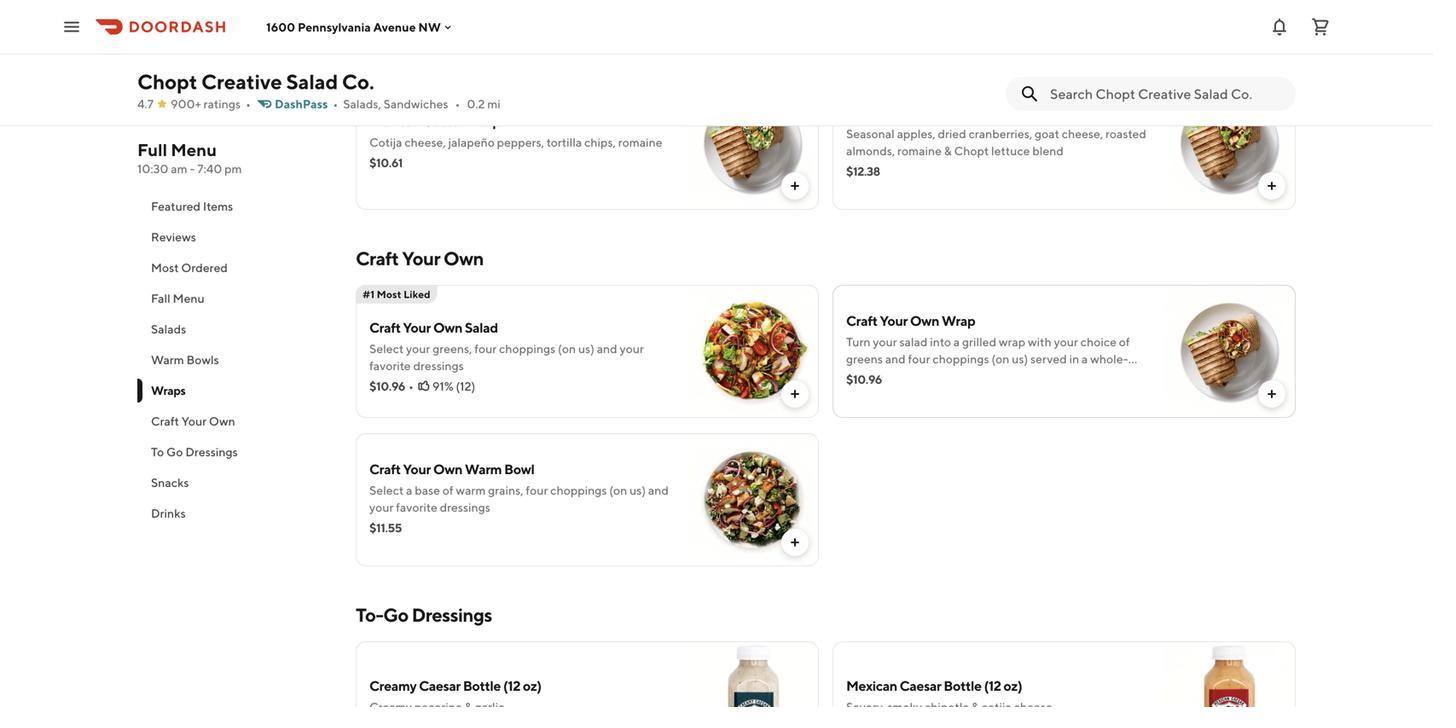 Task type: locate. For each thing, give the bounding box(es) containing it.
1 oz) from the left
[[523, 678, 542, 694]]

dressings inside button
[[185, 445, 238, 459]]

1 vertical spatial dressings
[[412, 604, 492, 626]]

your inside the craft your own warm bowl select a base of warm grains, four choppings (on us) and your favorite dressings $11.55
[[370, 501, 394, 515]]

snacks button
[[137, 468, 335, 498]]

0 horizontal spatial tortilla
[[547, 135, 582, 149]]

orchard
[[926, 105, 976, 121]]

favorite inside craft your own salad select your greens, four choppings (on us) and your favorite dressings
[[370, 359, 411, 373]]

drinks button
[[137, 498, 335, 529]]

to
[[151, 445, 164, 459]]

1 horizontal spatial go
[[383, 604, 409, 626]]

craft inside craft your own salad select your greens, four choppings (on us) and your favorite dressings
[[370, 320, 401, 336]]

romaine down apples, at the right
[[898, 144, 942, 158]]

craft your own salad image
[[686, 285, 819, 418]]

1 horizontal spatial four
[[526, 484, 548, 498]]

mexican caesar bottle (12 oz)
[[847, 678, 1023, 694]]

0 vertical spatial chopt
[[137, 70, 197, 94]]

to go dressings button
[[137, 437, 335, 468]]

$10.96 down greens
[[847, 373, 883, 387]]

0 vertical spatial dressings
[[185, 445, 238, 459]]

turn
[[847, 335, 871, 349]]

2 horizontal spatial and
[[886, 352, 906, 366]]

favorite up $10.96 •
[[370, 359, 411, 373]]

wrap inside craft your own wrap turn your salad into a grilled wrap with your choice of greens and four choppings (on us) served in a whole- wheat tortilla
[[942, 313, 976, 329]]

1 horizontal spatial wrap
[[942, 313, 976, 329]]

mexican inside the mexican caesar wrap cotija cheese, jalapeño peppers, tortilla chips, romaine $10.61
[[370, 113, 421, 129]]

2 horizontal spatial wrap
[[978, 105, 1012, 121]]

0 vertical spatial mexican
[[370, 113, 421, 129]]

dashpass
[[275, 97, 328, 111]]

sweet apple orchard wrap image
[[1163, 77, 1297, 210]]

grilled
[[963, 335, 997, 349]]

your inside craft your own wrap turn your salad into a grilled wrap with your choice of greens and four choppings (on us) served in a whole- wheat tortilla
[[880, 313, 908, 329]]

chopt up 900+
[[137, 70, 197, 94]]

add item to cart image for seasonal apples, dried cranberries, goat cheese, roasted almonds, romaine & chopt lettuce blend
[[1266, 179, 1279, 193]]

2 horizontal spatial (on
[[992, 352, 1010, 366]]

0 horizontal spatial dressings
[[185, 445, 238, 459]]

cotija
[[370, 135, 402, 149]]

choppings down grilled
[[933, 352, 990, 366]]

cheese, down salads, sandwiches • 0.2 mi
[[405, 135, 446, 149]]

0 vertical spatial go
[[166, 445, 183, 459]]

romaine inside the mexican caesar wrap cotija cheese, jalapeño peppers, tortilla chips, romaine $10.61
[[619, 135, 663, 149]]

1600 pennsylvania avenue nw button
[[266, 20, 455, 34]]

wrap for craft your own wrap
[[942, 313, 976, 329]]

wrap down 0.2
[[467, 113, 501, 129]]

add item to cart image for mexican caesar wrap
[[789, 179, 802, 193]]

most
[[151, 261, 179, 275], [377, 288, 402, 300]]

of up "whole-"
[[1120, 335, 1131, 349]]

your up salad
[[880, 313, 908, 329]]

craft inside button
[[151, 414, 179, 428]]

0 horizontal spatial go
[[166, 445, 183, 459]]

items
[[203, 199, 233, 213]]

four inside the craft your own warm bowl select a base of warm grains, four choppings (on us) and your favorite dressings $11.55
[[526, 484, 548, 498]]

0 horizontal spatial a
[[406, 484, 413, 498]]

2 horizontal spatial us)
[[1012, 352, 1029, 366]]

1 vertical spatial salad
[[465, 320, 498, 336]]

cheese, right goat
[[1062, 127, 1104, 141]]

mexican
[[370, 113, 421, 129], [847, 678, 898, 694]]

1 vertical spatial craft your own
[[151, 414, 235, 428]]

choppings right greens, in the left of the page
[[499, 342, 556, 356]]

1 bottle from the left
[[463, 678, 501, 694]]

1 horizontal spatial salad
[[465, 320, 498, 336]]

sandwiches
[[384, 97, 449, 111]]

dressings down "warm"
[[440, 501, 491, 515]]

2 horizontal spatial a
[[1082, 352, 1089, 366]]

1 horizontal spatial oz)
[[1004, 678, 1023, 694]]

your up 'base'
[[403, 461, 431, 478]]

us)
[[579, 342, 595, 356], [1012, 352, 1029, 366], [630, 484, 646, 498]]

0 horizontal spatial romaine
[[619, 135, 663, 149]]

whole-
[[1091, 352, 1129, 366]]

• left 0.2
[[455, 97, 460, 111]]

&
[[945, 144, 952, 158]]

0 horizontal spatial bottle
[[463, 678, 501, 694]]

mexican caesar wrap image
[[686, 77, 819, 210]]

oz)
[[523, 678, 542, 694], [1004, 678, 1023, 694]]

0 vertical spatial warm
[[151, 353, 184, 367]]

0 horizontal spatial (12
[[503, 678, 521, 694]]

dressings up creamy caesar bottle (12 oz)
[[412, 604, 492, 626]]

salad inside craft your own salad select your greens, four choppings (on us) and your favorite dressings
[[465, 320, 498, 336]]

snacks
[[151, 476, 189, 490]]

91%
[[433, 379, 454, 393]]

go right to
[[166, 445, 183, 459]]

apple
[[887, 105, 923, 121]]

warm up 'wraps'
[[151, 353, 184, 367]]

four down the bowl
[[526, 484, 548, 498]]

menu for full
[[171, 140, 217, 160]]

select inside craft your own salad select your greens, four choppings (on us) and your favorite dressings
[[370, 342, 404, 356]]

1 horizontal spatial warm
[[465, 461, 502, 478]]

0 vertical spatial dressings
[[413, 359, 464, 373]]

craft your own up liked
[[356, 248, 484, 270]]

#1
[[363, 288, 375, 300]]

1 horizontal spatial of
[[1120, 335, 1131, 349]]

0 horizontal spatial warm
[[151, 353, 184, 367]]

1 vertical spatial go
[[383, 604, 409, 626]]

craft up the #1
[[356, 248, 399, 270]]

menu inside button
[[173, 291, 205, 306]]

salad up dashpass •
[[286, 70, 338, 94]]

your up to go dressings in the bottom of the page
[[182, 414, 207, 428]]

0 horizontal spatial chopt
[[137, 70, 197, 94]]

most ordered
[[151, 261, 228, 275]]

craft your own up to go dressings in the bottom of the page
[[151, 414, 235, 428]]

chopt right &
[[955, 144, 989, 158]]

0 horizontal spatial (on
[[558, 342, 576, 356]]

menu up -
[[171, 140, 217, 160]]

warm up "warm"
[[465, 461, 502, 478]]

wrap up cranberries,
[[978, 105, 1012, 121]]

1 vertical spatial add item to cart image
[[789, 536, 802, 550]]

bowls
[[187, 353, 219, 367]]

menu for fall
[[173, 291, 205, 306]]

romaine right chips,
[[619, 135, 663, 149]]

warm
[[151, 353, 184, 367], [465, 461, 502, 478]]

caesar for mexican caesar wrap cotija cheese, jalapeño peppers, tortilla chips, romaine $10.61
[[423, 113, 465, 129]]

1 horizontal spatial most
[[377, 288, 402, 300]]

your for warm
[[403, 461, 431, 478]]

menu inside 'full menu 10:30 am - 7:40 pm'
[[171, 140, 217, 160]]

dressings inside craft your own salad select your greens, four choppings (on us) and your favorite dressings
[[413, 359, 464, 373]]

go for to-
[[383, 604, 409, 626]]

1 select from the top
[[370, 342, 404, 356]]

own inside craft your own wrap turn your salad into a grilled wrap with your choice of greens and four choppings (on us) served in a whole- wheat tortilla
[[911, 313, 940, 329]]

to go dressings
[[151, 445, 238, 459]]

0 horizontal spatial of
[[443, 484, 454, 498]]

tortilla down salad
[[883, 369, 918, 383]]

cheese,
[[1062, 127, 1104, 141], [405, 135, 446, 149]]

salads,
[[343, 97, 381, 111]]

choppings right grains,
[[551, 484, 607, 498]]

1 horizontal spatial us)
[[630, 484, 646, 498]]

ratings
[[204, 97, 241, 111]]

select up $11.55
[[370, 484, 404, 498]]

most up fall
[[151, 261, 179, 275]]

of right 'base'
[[443, 484, 454, 498]]

1 add item to cart image from the top
[[789, 179, 802, 193]]

your inside craft your own salad select your greens, four choppings (on us) and your favorite dressings
[[403, 320, 431, 336]]

caesar
[[423, 113, 465, 129], [419, 678, 461, 694], [900, 678, 942, 694]]

0 vertical spatial of
[[1120, 335, 1131, 349]]

craft inside craft your own wrap turn your salad into a grilled wrap with your choice of greens and four choppings (on us) served in a whole- wheat tortilla
[[847, 313, 878, 329]]

to-
[[356, 604, 383, 626]]

• down creative
[[246, 97, 251, 111]]

craft down 'wraps'
[[151, 414, 179, 428]]

most right the #1
[[377, 288, 402, 300]]

romaine
[[619, 135, 663, 149], [898, 144, 942, 158]]

a right the in
[[1082, 352, 1089, 366]]

2 oz) from the left
[[1004, 678, 1023, 694]]

2 (12 from the left
[[984, 678, 1002, 694]]

wrap up into in the right top of the page
[[942, 313, 976, 329]]

1 horizontal spatial romaine
[[898, 144, 942, 158]]

own
[[444, 248, 484, 270], [911, 313, 940, 329], [433, 320, 463, 336], [209, 414, 235, 428], [433, 461, 463, 478]]

notification bell image
[[1270, 17, 1291, 37]]

1 horizontal spatial bottle
[[944, 678, 982, 694]]

tortilla
[[547, 135, 582, 149], [883, 369, 918, 383]]

0 horizontal spatial us)
[[579, 342, 595, 356]]

1 vertical spatial mexican
[[847, 678, 898, 694]]

jalapeño
[[449, 135, 495, 149]]

wrap
[[978, 105, 1012, 121], [467, 113, 501, 129], [942, 313, 976, 329]]

1 horizontal spatial mexican
[[847, 678, 898, 694]]

select inside the craft your own warm bowl select a base of warm grains, four choppings (on us) and your favorite dressings $11.55
[[370, 484, 404, 498]]

1 horizontal spatial $10.96
[[847, 373, 883, 387]]

own inside the craft your own warm bowl select a base of warm grains, four choppings (on us) and your favorite dressings $11.55
[[433, 461, 463, 478]]

0 horizontal spatial $10.96
[[370, 379, 405, 393]]

2 horizontal spatial four
[[909, 352, 931, 366]]

0 horizontal spatial mexican
[[370, 113, 421, 129]]

1 vertical spatial chopt
[[955, 144, 989, 158]]

add item to cart image
[[1266, 31, 1279, 44], [1266, 179, 1279, 193], [789, 388, 802, 401], [1266, 388, 1279, 401]]

four right greens, in the left of the page
[[475, 342, 497, 356]]

go up creamy
[[383, 604, 409, 626]]

1 horizontal spatial a
[[954, 335, 960, 349]]

choppings inside craft your own wrap turn your salad into a grilled wrap with your choice of greens and four choppings (on us) served in a whole- wheat tortilla
[[933, 352, 990, 366]]

(12
[[503, 678, 521, 694], [984, 678, 1002, 694]]

your for salad
[[403, 320, 431, 336]]

(on
[[558, 342, 576, 356], [992, 352, 1010, 366], [610, 484, 628, 498]]

(12)
[[456, 379, 476, 393]]

own inside button
[[209, 414, 235, 428]]

your inside the craft your own warm bowl select a base of warm grains, four choppings (on us) and your favorite dressings $11.55
[[403, 461, 431, 478]]

a left 'base'
[[406, 484, 413, 498]]

900+
[[171, 97, 201, 111]]

craft for bowl
[[370, 461, 401, 478]]

drinks
[[151, 507, 186, 521]]

fall menu button
[[137, 283, 335, 314]]

0 horizontal spatial wrap
[[467, 113, 501, 129]]

0 vertical spatial add item to cart image
[[789, 179, 802, 193]]

1 vertical spatial select
[[370, 484, 404, 498]]

caesar inside the mexican caesar wrap cotija cheese, jalapeño peppers, tortilla chips, romaine $10.61
[[423, 113, 465, 129]]

a inside the craft your own warm bowl select a base of warm grains, four choppings (on us) and your favorite dressings $11.55
[[406, 484, 413, 498]]

$11.55
[[370, 521, 402, 535]]

and
[[597, 342, 618, 356], [886, 352, 906, 366], [649, 484, 669, 498]]

add item to cart image
[[789, 179, 802, 193], [789, 536, 802, 550]]

mexican for mexican caesar bottle (12 oz)
[[847, 678, 898, 694]]

a right into in the right top of the page
[[954, 335, 960, 349]]

0 horizontal spatial oz)
[[523, 678, 542, 694]]

0 horizontal spatial cheese,
[[405, 135, 446, 149]]

1 vertical spatial tortilla
[[883, 369, 918, 383]]

•
[[246, 97, 251, 111], [333, 97, 338, 111], [455, 97, 460, 111], [409, 379, 414, 393]]

go inside button
[[166, 445, 183, 459]]

1 horizontal spatial tortilla
[[883, 369, 918, 383]]

oz) for creamy caesar bottle (12 oz)
[[523, 678, 542, 694]]

(on inside the craft your own warm bowl select a base of warm grains, four choppings (on us) and your favorite dressings $11.55
[[610, 484, 628, 498]]

craft up $11.55
[[370, 461, 401, 478]]

peppers,
[[497, 135, 544, 149]]

your
[[402, 248, 440, 270], [880, 313, 908, 329], [403, 320, 431, 336], [182, 414, 207, 428], [403, 461, 431, 478]]

most inside button
[[151, 261, 179, 275]]

2 add item to cart image from the top
[[789, 536, 802, 550]]

1 horizontal spatial chopt
[[955, 144, 989, 158]]

wrap inside sweet apple orchard wrap seasonal apples, dried cranberries, goat cheese, roasted almonds, romaine & chopt lettuce blend $12.38
[[978, 105, 1012, 121]]

warm
[[456, 484, 486, 498]]

2 bottle from the left
[[944, 678, 982, 694]]

craft your own warm bowl image
[[686, 434, 819, 567]]

0 vertical spatial most
[[151, 261, 179, 275]]

choppings inside the craft your own warm bowl select a base of warm grains, four choppings (on us) and your favorite dressings $11.55
[[551, 484, 607, 498]]

0 vertical spatial tortilla
[[547, 135, 582, 149]]

with
[[1029, 335, 1052, 349]]

creative
[[201, 70, 282, 94]]

tortilla left chips,
[[547, 135, 582, 149]]

2 select from the top
[[370, 484, 404, 498]]

dressings down craft your own button
[[185, 445, 238, 459]]

of
[[1120, 335, 1131, 349], [443, 484, 454, 498]]

dressings up 91%
[[413, 359, 464, 373]]

1 horizontal spatial and
[[649, 484, 669, 498]]

almonds,
[[847, 144, 896, 158]]

mexican for mexican caesar wrap cotija cheese, jalapeño peppers, tortilla chips, romaine $10.61
[[370, 113, 421, 129]]

menu
[[171, 140, 217, 160], [173, 291, 205, 306]]

warm inside button
[[151, 353, 184, 367]]

own for wrap
[[911, 313, 940, 329]]

• left 91%
[[409, 379, 414, 393]]

own inside craft your own salad select your greens, four choppings (on us) and your favorite dressings
[[433, 320, 463, 336]]

0 vertical spatial menu
[[171, 140, 217, 160]]

0 vertical spatial a
[[954, 335, 960, 349]]

classic cobb wrap image
[[1163, 0, 1297, 61]]

$10.96 for $10.96 •
[[370, 379, 405, 393]]

0 horizontal spatial four
[[475, 342, 497, 356]]

dashpass •
[[275, 97, 338, 111]]

craft your own wrap image
[[1163, 285, 1297, 418]]

into
[[931, 335, 952, 349]]

1 horizontal spatial (12
[[984, 678, 1002, 694]]

add item to cart image for turn your salad into a grilled wrap with your choice of greens and four choppings (on us) served in a whole- wheat tortilla
[[1266, 388, 1279, 401]]

warm inside the craft your own warm bowl select a base of warm grains, four choppings (on us) and your favorite dressings $11.55
[[465, 461, 502, 478]]

four down salad
[[909, 352, 931, 366]]

four inside craft your own salad select your greens, four choppings (on us) and your favorite dressings
[[475, 342, 497, 356]]

salad up greens, in the left of the page
[[465, 320, 498, 336]]

0 vertical spatial salad
[[286, 70, 338, 94]]

1 (12 from the left
[[503, 678, 521, 694]]

0 horizontal spatial craft your own
[[151, 414, 235, 428]]

1 vertical spatial of
[[443, 484, 454, 498]]

91% (12)
[[433, 379, 476, 393]]

0 vertical spatial favorite
[[370, 359, 411, 373]]

$10.96 left 91%
[[370, 379, 405, 393]]

1 vertical spatial warm
[[465, 461, 502, 478]]

craft for select
[[370, 320, 401, 336]]

select up $10.96 •
[[370, 342, 404, 356]]

craft
[[356, 248, 399, 270], [847, 313, 878, 329], [370, 320, 401, 336], [151, 414, 179, 428], [370, 461, 401, 478]]

$10.96
[[847, 373, 883, 387], [370, 379, 405, 393]]

featured
[[151, 199, 201, 213]]

1 vertical spatial dressings
[[440, 501, 491, 515]]

1 horizontal spatial craft your own
[[356, 248, 484, 270]]

craft up 'turn'
[[847, 313, 878, 329]]

1 vertical spatial menu
[[173, 291, 205, 306]]

to-go dressings
[[356, 604, 492, 626]]

1 horizontal spatial cheese,
[[1062, 127, 1104, 141]]

nw
[[419, 20, 441, 34]]

your down liked
[[403, 320, 431, 336]]

0 vertical spatial select
[[370, 342, 404, 356]]

craft down #1 most liked
[[370, 320, 401, 336]]

fall menu
[[151, 291, 205, 306]]

favorite down 'base'
[[396, 501, 438, 515]]

of inside the craft your own warm bowl select a base of warm grains, four choppings (on us) and your favorite dressings $11.55
[[443, 484, 454, 498]]

1 vertical spatial favorite
[[396, 501, 438, 515]]

1 horizontal spatial dressings
[[412, 604, 492, 626]]

2 vertical spatial a
[[406, 484, 413, 498]]

1 horizontal spatial (on
[[610, 484, 628, 498]]

0 horizontal spatial and
[[597, 342, 618, 356]]

cranberries,
[[969, 127, 1033, 141]]

craft inside the craft your own warm bowl select a base of warm grains, four choppings (on us) and your favorite dressings $11.55
[[370, 461, 401, 478]]

dressings for to-go dressings
[[412, 604, 492, 626]]

mexican caesar bottle (12 oz) image
[[1163, 642, 1297, 708]]

sweet apple orchard wrap seasonal apples, dried cranberries, goat cheese, roasted almonds, romaine & chopt lettuce blend $12.38
[[847, 105, 1147, 178]]

a
[[954, 335, 960, 349], [1082, 352, 1089, 366], [406, 484, 413, 498]]

bottle for creamy caesar bottle (12 oz)
[[463, 678, 501, 694]]

menu right fall
[[173, 291, 205, 306]]

0 horizontal spatial most
[[151, 261, 179, 275]]

craft your own wrap turn your salad into a grilled wrap with your choice of greens and four choppings (on us) served in a whole- wheat tortilla
[[847, 313, 1131, 383]]



Task type: describe. For each thing, give the bounding box(es) containing it.
0 vertical spatial craft your own
[[356, 248, 484, 270]]

(on inside craft your own wrap turn your salad into a grilled wrap with your choice of greens and four choppings (on us) served in a whole- wheat tortilla
[[992, 352, 1010, 366]]

1600
[[266, 20, 295, 34]]

craft your own button
[[137, 406, 335, 437]]

apples,
[[898, 127, 936, 141]]

0 items, open order cart image
[[1311, 17, 1332, 37]]

seasonal
[[847, 127, 895, 141]]

your inside craft your own button
[[182, 414, 207, 428]]

your for wrap
[[880, 313, 908, 329]]

base
[[415, 484, 440, 498]]

$15.68
[[370, 16, 405, 30]]

$10.96 •
[[370, 379, 414, 393]]

pm
[[225, 162, 242, 176]]

us) inside craft your own wrap turn your salad into a grilled wrap with your choice of greens and four choppings (on us) served in a whole- wheat tortilla
[[1012, 352, 1029, 366]]

served
[[1031, 352, 1068, 366]]

and inside craft your own salad select your greens, four choppings (on us) and your favorite dressings
[[597, 342, 618, 356]]

goat
[[1035, 127, 1060, 141]]

$10.96 for $10.96
[[847, 373, 883, 387]]

• left salads,
[[333, 97, 338, 111]]

0.2
[[467, 97, 485, 111]]

salads, sandwiches • 0.2 mi
[[343, 97, 501, 111]]

chips,
[[585, 135, 616, 149]]

craft your own salad select your greens, four choppings (on us) and your favorite dressings
[[370, 320, 644, 373]]

$12.38
[[847, 164, 881, 178]]

own for warm
[[433, 461, 463, 478]]

creamy caesar bottle (12 oz) image
[[686, 642, 819, 708]]

of inside craft your own wrap turn your salad into a grilled wrap with your choice of greens and four choppings (on us) served in a whole- wheat tortilla
[[1120, 335, 1131, 349]]

Item Search search field
[[1051, 84, 1283, 103]]

romaine inside sweet apple orchard wrap seasonal apples, dried cranberries, goat cheese, roasted almonds, romaine & chopt lettuce blend $12.38
[[898, 144, 942, 158]]

#1 most liked
[[363, 288, 431, 300]]

fall
[[151, 291, 170, 306]]

dressings for to go dressings
[[185, 445, 238, 459]]

roasted
[[1106, 127, 1147, 141]]

most ordered button
[[137, 253, 335, 283]]

900+ ratings •
[[171, 97, 251, 111]]

grains,
[[488, 484, 524, 498]]

choppings inside craft your own salad select your greens, four choppings (on us) and your favorite dressings
[[499, 342, 556, 356]]

featured items
[[151, 199, 233, 213]]

4.7
[[137, 97, 154, 111]]

reviews
[[151, 230, 196, 244]]

chopt inside sweet apple orchard wrap seasonal apples, dried cranberries, goat cheese, roasted almonds, romaine & chopt lettuce blend $12.38
[[955, 144, 989, 158]]

featured items button
[[137, 191, 335, 222]]

sweet
[[847, 105, 885, 121]]

(12 for creamy caesar bottle (12 oz)
[[503, 678, 521, 694]]

full menu 10:30 am - 7:40 pm
[[137, 140, 242, 176]]

ordered
[[181, 261, 228, 275]]

and inside craft your own wrap turn your salad into a grilled wrap with your choice of greens and four choppings (on us) served in a whole- wheat tortilla
[[886, 352, 906, 366]]

chopt creative salad co.
[[137, 70, 374, 94]]

choice
[[1081, 335, 1117, 349]]

lettuce
[[992, 144, 1031, 158]]

warm bowls button
[[137, 345, 335, 376]]

0 horizontal spatial salad
[[286, 70, 338, 94]]

salads button
[[137, 314, 335, 345]]

cheese, inside sweet apple orchard wrap seasonal apples, dried cranberries, goat cheese, roasted almonds, romaine & chopt lettuce blend $12.38
[[1062, 127, 1104, 141]]

7:40
[[197, 162, 222, 176]]

mexican caesar wrap cotija cheese, jalapeño peppers, tortilla chips, romaine $10.61
[[370, 113, 663, 170]]

$10.61
[[370, 156, 403, 170]]

am
[[171, 162, 187, 176]]

(on inside craft your own salad select your greens, four choppings (on us) and your favorite dressings
[[558, 342, 576, 356]]

greens,
[[433, 342, 472, 356]]

add item to cart image for craft your own salad
[[789, 388, 802, 401]]

greens
[[847, 352, 883, 366]]

caesar for creamy caesar bottle (12 oz)
[[419, 678, 461, 694]]

creamy
[[370, 678, 417, 694]]

crispy chicken ranch wrap image
[[686, 0, 819, 61]]

craft your own inside button
[[151, 414, 235, 428]]

10:30
[[137, 162, 169, 176]]

salad
[[900, 335, 928, 349]]

wrap inside the mexican caesar wrap cotija cheese, jalapeño peppers, tortilla chips, romaine $10.61
[[467, 113, 501, 129]]

1 vertical spatial most
[[377, 288, 402, 300]]

1 vertical spatial a
[[1082, 352, 1089, 366]]

co.
[[342, 70, 374, 94]]

blend
[[1033, 144, 1064, 158]]

(12 for mexican caesar bottle (12 oz)
[[984, 678, 1002, 694]]

avenue
[[374, 20, 416, 34]]

and inside the craft your own warm bowl select a base of warm grains, four choppings (on us) and your favorite dressings $11.55
[[649, 484, 669, 498]]

full
[[137, 140, 167, 160]]

craft for turn
[[847, 313, 878, 329]]

oz) for mexican caesar bottle (12 oz)
[[1004, 678, 1023, 694]]

cheese, inside the mexican caesar wrap cotija cheese, jalapeño peppers, tortilla chips, romaine $10.61
[[405, 135, 446, 149]]

dressings inside the craft your own warm bowl select a base of warm grains, four choppings (on us) and your favorite dressings $11.55
[[440, 501, 491, 515]]

liked
[[404, 288, 431, 300]]

craft your own warm bowl select a base of warm grains, four choppings (on us) and your favorite dressings $11.55
[[370, 461, 669, 535]]

open menu image
[[61, 17, 82, 37]]

own for salad
[[433, 320, 463, 336]]

pennsylvania
[[298, 20, 371, 34]]

four inside craft your own wrap turn your salad into a grilled wrap with your choice of greens and four choppings (on us) served in a whole- wheat tortilla
[[909, 352, 931, 366]]

tortilla inside craft your own wrap turn your salad into a grilled wrap with your choice of greens and four choppings (on us) served in a whole- wheat tortilla
[[883, 369, 918, 383]]

bowl
[[504, 461, 535, 478]]

go for to
[[166, 445, 183, 459]]

caesar for mexican caesar bottle (12 oz)
[[900, 678, 942, 694]]

1600 pennsylvania avenue nw
[[266, 20, 441, 34]]

wrap
[[999, 335, 1026, 349]]

wheat
[[847, 369, 880, 383]]

us) inside the craft your own warm bowl select a base of warm grains, four choppings (on us) and your favorite dressings $11.55
[[630, 484, 646, 498]]

favorite inside the craft your own warm bowl select a base of warm grains, four choppings (on us) and your favorite dressings $11.55
[[396, 501, 438, 515]]

dried
[[938, 127, 967, 141]]

salads
[[151, 322, 186, 336]]

your up liked
[[402, 248, 440, 270]]

add item to cart image for craft your own warm bowl
[[789, 536, 802, 550]]

in
[[1070, 352, 1080, 366]]

mi
[[488, 97, 501, 111]]

warm bowls
[[151, 353, 219, 367]]

bottle for mexican caesar bottle (12 oz)
[[944, 678, 982, 694]]

tortilla inside the mexican caesar wrap cotija cheese, jalapeño peppers, tortilla chips, romaine $10.61
[[547, 135, 582, 149]]

us) inside craft your own salad select your greens, four choppings (on us) and your favorite dressings
[[579, 342, 595, 356]]

wrap for sweet apple orchard wrap
[[978, 105, 1012, 121]]

-
[[190, 162, 195, 176]]



Task type: vqa. For each thing, say whether or not it's contained in the screenshot.
Select to the top
yes



